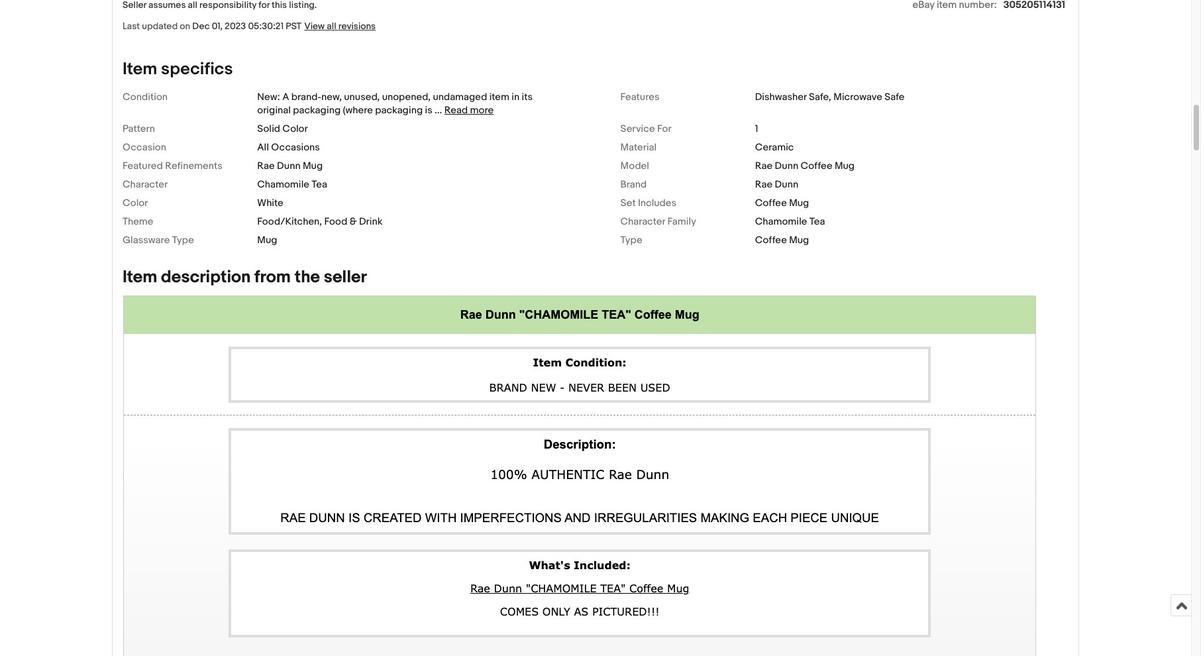 Task type: vqa. For each thing, say whether or not it's contained in the screenshot.
Consumer Electronics Musical Instruments & Gear
no



Task type: describe. For each thing, give the bounding box(es) containing it.
2023
[[225, 21, 246, 32]]

coffee for set includes
[[755, 197, 787, 209]]

rae dunn coffee mug
[[755, 160, 855, 172]]

more
[[470, 104, 494, 117]]

safe,
[[809, 91, 832, 103]]

material
[[621, 141, 657, 154]]

2 packaging from the left
[[375, 104, 423, 117]]

character family
[[621, 215, 697, 228]]

&
[[350, 215, 357, 228]]

1 packaging from the left
[[293, 104, 341, 117]]

drink
[[359, 215, 383, 228]]

condition
[[123, 91, 168, 103]]

rae dunn
[[755, 178, 799, 191]]

character for character family
[[621, 215, 666, 228]]

updated
[[142, 21, 178, 32]]

all
[[327, 21, 336, 32]]

brand
[[621, 178, 647, 191]]

05:30:21
[[248, 21, 284, 32]]

revisions
[[339, 21, 376, 32]]

unused,
[[344, 91, 380, 103]]

undamaged
[[433, 91, 487, 103]]

0 vertical spatial color
[[283, 123, 308, 135]]

coffee mug for set includes
[[755, 197, 810, 209]]

service for
[[621, 123, 672, 135]]

the
[[295, 267, 320, 288]]

specifics
[[161, 59, 233, 80]]

microwave
[[834, 91, 883, 103]]

dec
[[192, 21, 210, 32]]

dunn down 'rae dunn coffee mug'
[[775, 178, 799, 191]]

coffee mug for type
[[755, 234, 810, 247]]

chamomile for character family
[[755, 215, 808, 228]]

view all revisions link
[[302, 20, 376, 32]]

read
[[445, 104, 468, 117]]

description
[[161, 267, 251, 288]]

refinements
[[165, 160, 223, 172]]

item description from the seller
[[123, 267, 367, 288]]

chamomile for character
[[257, 178, 310, 191]]

white
[[257, 197, 283, 209]]

dishwasher safe, microwave safe
[[755, 91, 905, 103]]

original
[[257, 104, 291, 117]]

glassware
[[123, 234, 170, 247]]

item
[[490, 91, 510, 103]]

1 type from the left
[[172, 234, 194, 247]]

glassware type
[[123, 234, 194, 247]]

safe
[[885, 91, 905, 103]]

featured refinements
[[123, 160, 223, 172]]

item for item specifics
[[123, 59, 157, 80]]

new:
[[257, 91, 280, 103]]

01,
[[212, 21, 223, 32]]

rae for rae dunn coffee mug
[[755, 160, 773, 172]]

tea for character family
[[810, 215, 825, 228]]

item for item description from the seller
[[123, 267, 157, 288]]

family
[[668, 215, 697, 228]]

solid color
[[257, 123, 308, 135]]

featured
[[123, 160, 163, 172]]

ceramic
[[755, 141, 794, 154]]

features
[[621, 91, 660, 103]]

unopened,
[[382, 91, 431, 103]]

is
[[425, 104, 433, 117]]

tea for character
[[312, 178, 327, 191]]

0 vertical spatial coffee
[[801, 160, 833, 172]]

pattern
[[123, 123, 155, 135]]



Task type: locate. For each thing, give the bounding box(es) containing it.
1 vertical spatial coffee mug
[[755, 234, 810, 247]]

color
[[283, 123, 308, 135], [123, 197, 148, 209]]

chamomile down the rae dunn mug
[[257, 178, 310, 191]]

chamomile tea for character family
[[755, 215, 825, 228]]

dunn for mug
[[277, 160, 301, 172]]

service
[[621, 123, 655, 135]]

its
[[522, 91, 533, 103]]

2 coffee mug from the top
[[755, 234, 810, 247]]

new: a brand-new, unused, unopened, undamaged item in its original packaging (where packaging is ...
[[257, 91, 533, 117]]

packaging down unopened,
[[375, 104, 423, 117]]

last
[[123, 21, 140, 32]]

1 vertical spatial color
[[123, 197, 148, 209]]

theme
[[123, 215, 153, 228]]

rae for rae dunn mug
[[257, 160, 275, 172]]

character down featured
[[123, 178, 168, 191]]

1 vertical spatial character
[[621, 215, 666, 228]]

item specifics
[[123, 59, 233, 80]]

chamomile down rae dunn
[[755, 215, 808, 228]]

1
[[755, 123, 759, 135]]

dunn
[[277, 160, 301, 172], [775, 160, 799, 172], [775, 178, 799, 191]]

new,
[[322, 91, 342, 103]]

brand-
[[292, 91, 322, 103]]

color up occasions at the left top
[[283, 123, 308, 135]]

2 vertical spatial coffee
[[755, 234, 787, 247]]

character down set includes
[[621, 215, 666, 228]]

food/kitchen,
[[257, 215, 322, 228]]

0 horizontal spatial type
[[172, 234, 194, 247]]

...
[[435, 104, 442, 117]]

rae
[[257, 160, 275, 172], [755, 160, 773, 172], [755, 178, 773, 191]]

chamomile tea down rae dunn
[[755, 215, 825, 228]]

1 vertical spatial chamomile
[[755, 215, 808, 228]]

character
[[123, 178, 168, 191], [621, 215, 666, 228]]

read more
[[445, 104, 494, 117]]

1 horizontal spatial chamomile tea
[[755, 215, 825, 228]]

color up the theme
[[123, 197, 148, 209]]

1 horizontal spatial type
[[621, 234, 643, 247]]

type down 'character family' at the top right of the page
[[621, 234, 643, 247]]

dunn down all occasions
[[277, 160, 301, 172]]

seller
[[324, 267, 367, 288]]

2 type from the left
[[621, 234, 643, 247]]

1 horizontal spatial color
[[283, 123, 308, 135]]

2 item from the top
[[123, 267, 157, 288]]

rae for rae dunn
[[755, 178, 773, 191]]

0 horizontal spatial color
[[123, 197, 148, 209]]

read more button
[[445, 104, 494, 117]]

chamomile
[[257, 178, 310, 191], [755, 215, 808, 228]]

dunn up rae dunn
[[775, 160, 799, 172]]

food
[[324, 215, 348, 228]]

coffee for type
[[755, 234, 787, 247]]

type right glassware
[[172, 234, 194, 247]]

in
[[512, 91, 520, 103]]

0 horizontal spatial chamomile tea
[[257, 178, 327, 191]]

model
[[621, 160, 649, 172]]

set
[[621, 197, 636, 209]]

item up the condition
[[123, 59, 157, 80]]

on
[[180, 21, 190, 32]]

0 vertical spatial coffee mug
[[755, 197, 810, 209]]

set includes
[[621, 197, 677, 209]]

1 horizontal spatial packaging
[[375, 104, 423, 117]]

0 vertical spatial chamomile
[[257, 178, 310, 191]]

1 vertical spatial coffee
[[755, 197, 787, 209]]

a
[[283, 91, 289, 103]]

0 vertical spatial chamomile tea
[[257, 178, 327, 191]]

for
[[658, 123, 672, 135]]

includes
[[638, 197, 677, 209]]

item
[[123, 59, 157, 80], [123, 267, 157, 288]]

0 vertical spatial character
[[123, 178, 168, 191]]

1 horizontal spatial tea
[[810, 215, 825, 228]]

coffee mug
[[755, 197, 810, 209], [755, 234, 810, 247]]

last updated on dec 01, 2023 05:30:21 pst view all revisions
[[123, 21, 376, 32]]

from
[[255, 267, 291, 288]]

1 vertical spatial chamomile tea
[[755, 215, 825, 228]]

tea down 'rae dunn coffee mug'
[[810, 215, 825, 228]]

all
[[257, 141, 269, 154]]

0 vertical spatial tea
[[312, 178, 327, 191]]

1 horizontal spatial character
[[621, 215, 666, 228]]

character for character
[[123, 178, 168, 191]]

mug
[[303, 160, 323, 172], [835, 160, 855, 172], [790, 197, 810, 209], [257, 234, 277, 247], [790, 234, 810, 247]]

1 vertical spatial item
[[123, 267, 157, 288]]

1 item from the top
[[123, 59, 157, 80]]

0 horizontal spatial chamomile
[[257, 178, 310, 191]]

pst
[[286, 21, 302, 32]]

chamomile tea for character
[[257, 178, 327, 191]]

0 vertical spatial item
[[123, 59, 157, 80]]

view
[[304, 21, 325, 32]]

packaging
[[293, 104, 341, 117], [375, 104, 423, 117]]

1 coffee mug from the top
[[755, 197, 810, 209]]

item down glassware
[[123, 267, 157, 288]]

0 horizontal spatial tea
[[312, 178, 327, 191]]

occasions
[[271, 141, 320, 154]]

solid
[[257, 123, 280, 135]]

(where
[[343, 104, 373, 117]]

0 horizontal spatial character
[[123, 178, 168, 191]]

chamomile tea
[[257, 178, 327, 191], [755, 215, 825, 228]]

food/kitchen, food & drink
[[257, 215, 383, 228]]

all occasions
[[257, 141, 320, 154]]

0 horizontal spatial packaging
[[293, 104, 341, 117]]

type
[[172, 234, 194, 247], [621, 234, 643, 247]]

rae dunn mug
[[257, 160, 323, 172]]

tea down the rae dunn mug
[[312, 178, 327, 191]]

packaging down brand- on the left top of the page
[[293, 104, 341, 117]]

1 vertical spatial tea
[[810, 215, 825, 228]]

1 horizontal spatial chamomile
[[755, 215, 808, 228]]

occasion
[[123, 141, 166, 154]]

dunn for coffee
[[775, 160, 799, 172]]

dishwasher
[[755, 91, 807, 103]]

chamomile tea down the rae dunn mug
[[257, 178, 327, 191]]

coffee
[[801, 160, 833, 172], [755, 197, 787, 209], [755, 234, 787, 247]]

tea
[[312, 178, 327, 191], [810, 215, 825, 228]]



